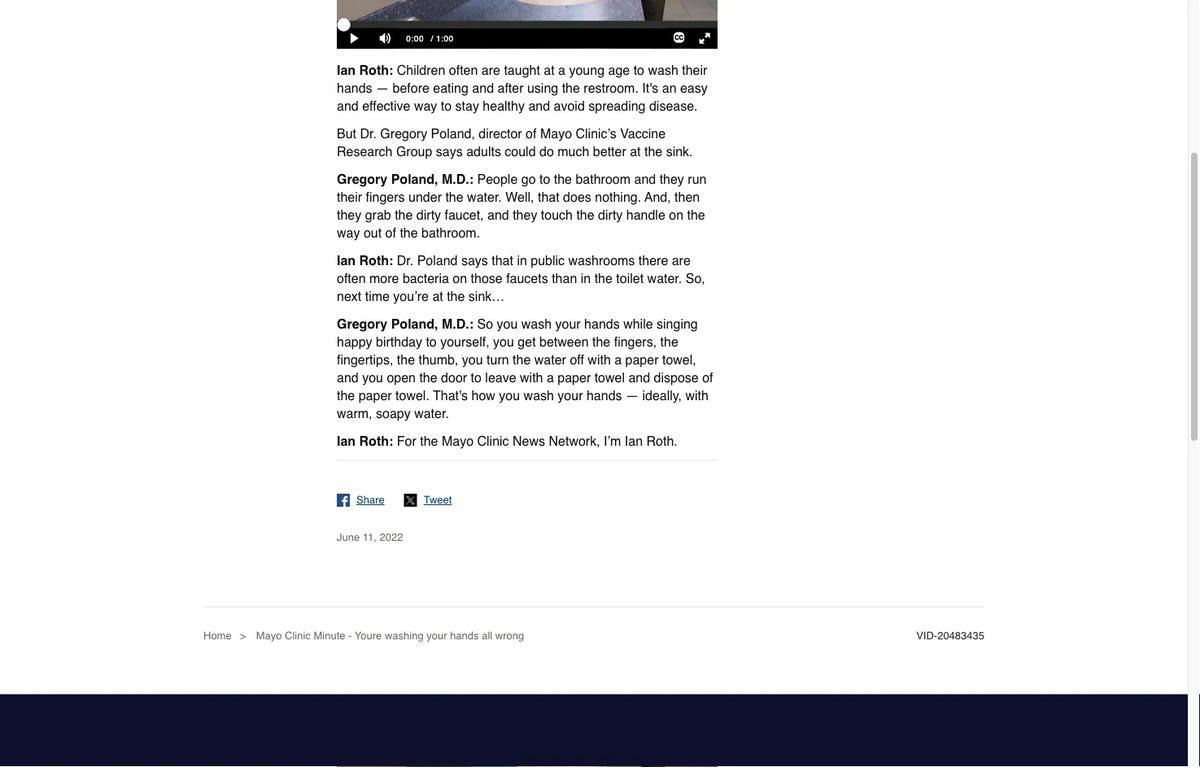 Task type: describe. For each thing, give the bounding box(es) containing it.
hands inside children often are taught at a young age to wash their hands — before eating and after using the restroom. it's an easy and effective way to stay healthy and avoid spreading disease.
[[337, 80, 373, 95]]

restroom.
[[584, 80, 639, 95]]

does
[[563, 190, 592, 205]]

time
[[365, 289, 390, 304]]

says inside dr. poland says that in public washrooms there are often more bacteria on those faucets than in the toilet water. so, next time you're at the sink…
[[462, 253, 488, 268]]

before
[[393, 80, 430, 95]]

run
[[688, 172, 707, 187]]

the right out
[[400, 225, 418, 240]]

bacteria
[[403, 271, 449, 286]]

faucet,
[[445, 207, 484, 222]]

tweet link
[[404, 494, 452, 506]]

-
[[349, 630, 352, 642]]

off
[[570, 352, 584, 367]]

sink…
[[469, 289, 505, 304]]

vaccine
[[621, 126, 666, 141]]

how
[[472, 388, 496, 403]]

to right age
[[634, 62, 645, 78]]

bathroom.
[[422, 225, 480, 240]]

poland, inside but dr. gregory poland, director of mayo clinic's vaccine research group says adults could do much better at the sink.
[[431, 126, 475, 141]]

research
[[337, 144, 393, 159]]

and down well,
[[488, 207, 509, 222]]

you're
[[394, 289, 429, 304]]

young
[[569, 62, 605, 78]]

washing
[[385, 630, 424, 642]]

do
[[540, 144, 554, 159]]

then
[[675, 190, 700, 205]]

i'm
[[604, 434, 622, 449]]

poland, for people
[[391, 172, 438, 187]]

the right grab
[[395, 207, 413, 222]]

are inside children often are taught at a young age to wash their hands — before eating and after using the restroom. it's an easy and effective way to stay healthy and avoid spreading disease.
[[482, 62, 501, 78]]

warm,
[[337, 406, 373, 421]]

ian down the warm,
[[337, 434, 356, 449]]

the down get
[[513, 352, 531, 367]]

of inside but dr. gregory poland, director of mayo clinic's vaccine research group says adults could do much better at the sink.
[[526, 126, 537, 141]]

dr. inside dr. poland says that in public washrooms there are often more bacteria on those faucets than in the toilet water. so, next time you're at the sink…
[[397, 253, 414, 268]]

out
[[364, 225, 382, 240]]

director
[[479, 126, 522, 141]]

and up and,
[[635, 172, 656, 187]]

of inside people go to the bathroom and they run their fingers under the water. well, that does nothing. and, then they grab the dirty faucet, and they touch the dirty handle on the way out of the bathroom.
[[386, 225, 396, 240]]

door
[[441, 370, 467, 385]]

effective
[[362, 98, 411, 113]]

adults
[[467, 144, 501, 159]]

1 horizontal spatial in
[[581, 271, 591, 286]]

next
[[337, 289, 362, 304]]

the left sink…
[[447, 289, 465, 304]]

those
[[471, 271, 503, 286]]

way inside people go to the bathroom and they run their fingers under the water. well, that does nothing. and, then they grab the dirty faucet, and they touch the dirty handle on the way out of the bathroom.
[[337, 225, 360, 240]]

clinic's
[[576, 126, 617, 141]]

singing
[[657, 317, 698, 332]]

the down does at top
[[577, 207, 595, 222]]

their inside children often are taught at a young age to wash their hands — before eating and after using the restroom. it's an easy and effective way to stay healthy and avoid spreading disease.
[[682, 62, 708, 78]]

home link
[[204, 630, 246, 642]]

1 vertical spatial paper
[[558, 370, 591, 385]]

could
[[505, 144, 536, 159]]

the up does at top
[[554, 172, 572, 187]]

2 vertical spatial a
[[547, 370, 554, 385]]

dr. poland says that in public washrooms there are often more bacteria on those faucets than in the toilet water. so, next time you're at the sink…
[[337, 253, 706, 304]]

taught
[[504, 62, 541, 78]]

a inside children often are taught at a young age to wash their hands — before eating and after using the restroom. it's an easy and effective way to stay healthy and avoid spreading disease.
[[559, 62, 566, 78]]

there
[[639, 253, 669, 268]]

but dr. gregory poland, director of mayo clinic's vaccine research group says adults could do much better at the sink.
[[337, 126, 693, 159]]

but
[[337, 126, 357, 141]]

towel
[[595, 370, 625, 385]]

ian up but at the top left of the page
[[337, 62, 356, 78]]

and up but at the top left of the page
[[337, 98, 359, 113]]

hands left while
[[585, 317, 620, 332]]

water. inside dr. poland says that in public washrooms there are often more bacteria on those faucets than in the toilet water. so, next time you're at the sink…
[[648, 271, 683, 286]]

june 11, 2022
[[337, 531, 403, 544]]

network,
[[549, 434, 601, 449]]

0 vertical spatial your
[[556, 317, 581, 332]]

1 vertical spatial your
[[558, 388, 583, 403]]

wrong
[[496, 630, 525, 642]]

says inside but dr. gregory poland, director of mayo clinic's vaccine research group says adults could do much better at the sink.
[[436, 144, 463, 159]]

june
[[337, 531, 360, 544]]

2 vertical spatial paper
[[359, 388, 392, 403]]

people go to the bathroom and they run their fingers under the water. well, that does nothing. and, then they grab the dirty faucet, and they touch the dirty handle on the way out of the bathroom.
[[337, 172, 707, 240]]

get
[[518, 334, 536, 349]]

at inside children often are taught at a young age to wash their hands — before eating and after using the restroom. it's an easy and effective way to stay healthy and avoid spreading disease.
[[544, 62, 555, 78]]

so,
[[686, 271, 706, 286]]

2 vertical spatial wash
[[524, 388, 554, 403]]

to inside people go to the bathroom and they run their fingers under the water. well, that does nothing. and, then they grab the dirty faucet, and they touch the dirty handle on the way out of the bathroom.
[[540, 172, 551, 187]]

ian roth: for bacteria
[[337, 253, 394, 268]]

and,
[[645, 190, 671, 205]]

vid-20483435
[[917, 630, 985, 642]]

at inside but dr. gregory poland, director of mayo clinic's vaccine research group says adults could do much better at the sink.
[[630, 144, 641, 159]]

fingers,
[[614, 334, 657, 349]]

handle
[[627, 207, 666, 222]]

ian roth: for the mayo clinic news network, i'm ian roth.
[[337, 434, 678, 449]]

you right so
[[497, 317, 518, 332]]

an
[[663, 80, 677, 95]]

news
[[513, 434, 546, 449]]

poland
[[417, 253, 458, 268]]

roth: for hands
[[360, 62, 394, 78]]

turn
[[487, 352, 509, 367]]

you down yourself,
[[462, 352, 483, 367]]

washrooms
[[569, 253, 635, 268]]

disease.
[[650, 98, 698, 113]]

better
[[593, 144, 627, 159]]

0 horizontal spatial clinic
[[285, 630, 311, 642]]

are inside dr. poland says that in public washrooms there are often more bacteria on those faucets than in the toilet water. so, next time you're at the sink…
[[672, 253, 691, 268]]

and down using
[[529, 98, 550, 113]]

dispose
[[654, 370, 699, 385]]

ideally,
[[643, 388, 682, 403]]

avoid
[[554, 98, 585, 113]]

hands left all
[[450, 630, 479, 642]]

ian roth: for hands
[[337, 62, 394, 78]]

all
[[482, 630, 493, 642]]

on inside dr. poland says that in public washrooms there are often more bacteria on those faucets than in the toilet water. so, next time you're at the sink…
[[453, 271, 467, 286]]

dr. inside but dr. gregory poland, director of mayo clinic's vaccine research group says adults could do much better at the sink.
[[360, 126, 377, 141]]

gregory poland, m.d.: for fingers
[[337, 172, 474, 187]]

between
[[540, 334, 589, 349]]

at inside dr. poland says that in public washrooms there are often more bacteria on those faucets than in the toilet water. so, next time you're at the sink…
[[433, 289, 444, 304]]

public
[[531, 253, 565, 268]]

go
[[522, 172, 536, 187]]

1 horizontal spatial they
[[513, 207, 538, 222]]

0 vertical spatial paper
[[626, 352, 659, 367]]

much
[[558, 144, 590, 159]]

home
[[204, 630, 232, 642]]

hands down towel
[[587, 388, 622, 403]]

toilet
[[617, 271, 644, 286]]

the down thumb,
[[420, 370, 438, 385]]

roth.
[[647, 434, 678, 449]]

20483435
[[938, 630, 985, 642]]

ian up "next"
[[337, 253, 356, 268]]

and down fingertips,
[[337, 370, 359, 385]]

2 horizontal spatial a
[[615, 352, 622, 367]]

touch
[[541, 207, 573, 222]]

you up turn
[[493, 334, 514, 349]]

clinic inside "main content"
[[478, 434, 509, 449]]

to up thumb,
[[426, 334, 437, 349]]



Task type: vqa. For each thing, say whether or not it's contained in the screenshot.


Task type: locate. For each thing, give the bounding box(es) containing it.
m.d.: for under
[[442, 172, 474, 187]]

the up the warm,
[[337, 388, 355, 403]]

1 horizontal spatial clinic
[[478, 434, 509, 449]]

the down the washrooms
[[595, 271, 613, 286]]

0 horizontal spatial are
[[482, 62, 501, 78]]

0 vertical spatial wash
[[648, 62, 679, 78]]

1 ian roth: from the top
[[337, 62, 394, 78]]

wash down water
[[524, 388, 554, 403]]

towel,
[[663, 352, 697, 367]]

2 vertical spatial your
[[427, 630, 447, 642]]

the down "then"
[[688, 207, 706, 222]]

that inside dr. poland says that in public washrooms there are often more bacteria on those faucets than in the toilet water. so, next time you're at the sink…
[[492, 253, 514, 268]]

you down fingertips,
[[362, 370, 383, 385]]

water. down that's
[[415, 406, 449, 421]]

2 gregory poland, m.d.: from the top
[[337, 317, 474, 332]]

sink.
[[667, 144, 693, 159]]

people
[[477, 172, 518, 187]]

0 vertical spatial in
[[517, 253, 527, 268]]

0 horizontal spatial way
[[337, 225, 360, 240]]

0 horizontal spatial mayo
[[256, 630, 282, 642]]

1 horizontal spatial with
[[588, 352, 611, 367]]

a up towel
[[615, 352, 622, 367]]

leave
[[486, 370, 517, 385]]

and
[[473, 80, 494, 95], [337, 98, 359, 113], [529, 98, 550, 113], [635, 172, 656, 187], [488, 207, 509, 222], [337, 370, 359, 385], [629, 370, 651, 385]]

clinic left news
[[478, 434, 509, 449]]

1 horizontal spatial their
[[682, 62, 708, 78]]

at down bacteria
[[433, 289, 444, 304]]

— inside children often are taught at a young age to wash their hands — before eating and after using the restroom. it's an easy and effective way to stay healthy and avoid spreading disease.
[[376, 80, 389, 95]]

at up using
[[544, 62, 555, 78]]

dirty down the under
[[417, 207, 441, 222]]

0 horizontal spatial that
[[492, 253, 514, 268]]

1 horizontal spatial of
[[526, 126, 537, 141]]

thumb,
[[419, 352, 459, 367]]

1 horizontal spatial paper
[[558, 370, 591, 385]]

healthy
[[483, 98, 525, 113]]

wash inside children often are taught at a young age to wash their hands — before eating and after using the restroom. it's an easy and effective way to stay healthy and avoid spreading disease.
[[648, 62, 679, 78]]

main content
[[337, 0, 718, 566]]

the up open
[[397, 352, 415, 367]]

so
[[477, 317, 493, 332]]

0 horizontal spatial often
[[337, 271, 366, 286]]

— left ideally,
[[626, 388, 639, 403]]

gregory for people go to the bathroom and they run their fingers under the water. well, that does nothing. and, then they grab the dirty faucet, and they touch the dirty handle on the way out of the bathroom.
[[337, 172, 388, 187]]

way
[[414, 98, 438, 113], [337, 225, 360, 240]]

the inside but dr. gregory poland, director of mayo clinic's vaccine research group says adults could do much better at the sink.
[[645, 144, 663, 159]]

0 vertical spatial clinic
[[478, 434, 509, 449]]

that up the those
[[492, 253, 514, 268]]

11,
[[363, 531, 377, 544]]

0 horizontal spatial their
[[337, 190, 362, 205]]

the up the "faucet,"
[[446, 190, 464, 205]]

0 horizontal spatial they
[[337, 207, 362, 222]]

gregory for so you wash your hands while singing happy birthday to yourself, you get between the fingers, the fingertips, the thumb, you turn the water off with a paper towel, and you open the door to leave with a paper towel and dispose of the paper towel. that's how you wash your hands — ideally, with warm, soapy water.
[[337, 317, 388, 332]]

gregory up happy
[[337, 317, 388, 332]]

dr. up bacteria
[[397, 253, 414, 268]]

1 vertical spatial are
[[672, 253, 691, 268]]

2 vertical spatial of
[[703, 370, 714, 385]]

0 vertical spatial are
[[482, 62, 501, 78]]

their inside people go to the bathroom and they run their fingers under the water. well, that does nothing. and, then they grab the dirty faucet, and they touch the dirty handle on the way out of the bathroom.
[[337, 190, 362, 205]]

gregory poland, m.d.: for to
[[337, 317, 474, 332]]

water. down there
[[648, 271, 683, 286]]

1 vertical spatial water.
[[648, 271, 683, 286]]

to right go
[[540, 172, 551, 187]]

2 vertical spatial gregory
[[337, 317, 388, 332]]

0 horizontal spatial dirty
[[417, 207, 441, 222]]

0 horizontal spatial dr.
[[360, 126, 377, 141]]

dirty down nothing.
[[599, 207, 623, 222]]

0 vertical spatial says
[[436, 144, 463, 159]]

are up after
[[482, 62, 501, 78]]

after
[[498, 80, 524, 95]]

nothing.
[[595, 190, 642, 205]]

gregory inside but dr. gregory poland, director of mayo clinic's vaccine research group says adults could do much better at the sink.
[[381, 126, 428, 141]]

they
[[660, 172, 685, 187], [337, 207, 362, 222], [513, 207, 538, 222]]

easy
[[681, 80, 708, 95]]

share link
[[337, 494, 385, 506]]

1 vertical spatial on
[[453, 271, 467, 286]]

water. inside people go to the bathroom and they run their fingers under the water. well, that does nothing. and, then they grab the dirty faucet, and they touch the dirty handle on the way out of the bathroom.
[[467, 190, 502, 205]]

of up could
[[526, 126, 537, 141]]

fingertips,
[[337, 352, 394, 367]]

roth: for bacteria
[[360, 253, 394, 268]]

3 roth: from the top
[[360, 434, 394, 449]]

1 vertical spatial gregory poland, m.d.:
[[337, 317, 474, 332]]

m.d.:
[[442, 172, 474, 187], [442, 317, 474, 332]]

1 vertical spatial poland,
[[391, 172, 438, 187]]

dr. up research
[[360, 126, 377, 141]]

mayo up do
[[541, 126, 572, 141]]

way left out
[[337, 225, 360, 240]]

1 vertical spatial way
[[337, 225, 360, 240]]

1 vertical spatial of
[[386, 225, 396, 240]]

0 vertical spatial that
[[538, 190, 560, 205]]

ian roth: up more
[[337, 253, 394, 268]]

children often are taught at a young age to wash their hands — before eating and after using the restroom. it's an easy and effective way to stay healthy and avoid spreading disease.
[[337, 62, 708, 113]]

2 vertical spatial with
[[686, 388, 709, 403]]

2 dirty from the left
[[599, 207, 623, 222]]

happy
[[337, 334, 373, 349]]

clinic
[[478, 434, 509, 449], [285, 630, 311, 642]]

1 horizontal spatial dirty
[[599, 207, 623, 222]]

1 vertical spatial ian roth:
[[337, 253, 394, 268]]

it's
[[643, 80, 659, 95]]

well,
[[506, 190, 535, 205]]

1 dirty from the left
[[417, 207, 441, 222]]

ian roth: up effective
[[337, 62, 394, 78]]

and up ideally,
[[629, 370, 651, 385]]

often
[[449, 62, 478, 78], [337, 271, 366, 286]]

2 vertical spatial at
[[433, 289, 444, 304]]

with down water
[[520, 370, 543, 385]]

tweet
[[424, 494, 452, 506]]

m.d.: for yourself,
[[442, 317, 474, 332]]

roth:
[[360, 62, 394, 78], [360, 253, 394, 268], [360, 434, 394, 449]]

1 horizontal spatial on
[[669, 207, 684, 222]]

mayo inside but dr. gregory poland, director of mayo clinic's vaccine research group says adults could do much better at the sink.
[[541, 126, 572, 141]]

says left adults
[[436, 144, 463, 159]]

on inside people go to the bathroom and they run their fingers under the water. well, that does nothing. and, then they grab the dirty faucet, and they touch the dirty handle on the way out of the bathroom.
[[669, 207, 684, 222]]

0 vertical spatial m.d.:
[[442, 172, 474, 187]]

the down the vaccine
[[645, 144, 663, 159]]

says up the those
[[462, 253, 488, 268]]

1 horizontal spatial —
[[626, 388, 639, 403]]

that's
[[433, 388, 468, 403]]

often up "next"
[[337, 271, 366, 286]]

gregory poland, m.d.: up birthday
[[337, 317, 474, 332]]

1 vertical spatial dr.
[[397, 253, 414, 268]]

wash
[[648, 62, 679, 78], [522, 317, 552, 332], [524, 388, 554, 403]]

poland,
[[431, 126, 475, 141], [391, 172, 438, 187], [391, 317, 438, 332]]

0 horizontal spatial a
[[547, 370, 554, 385]]

way inside children often are taught at a young age to wash their hands — before eating and after using the restroom. it's an easy and effective way to stay healthy and avoid spreading disease.
[[414, 98, 438, 113]]

the right 'for'
[[420, 434, 438, 449]]

2 vertical spatial mayo
[[256, 630, 282, 642]]

to down the eating
[[441, 98, 452, 113]]

mayo clinic minute - youre washing your hands all wrong link
[[256, 630, 539, 642]]

2 m.d.: from the top
[[442, 317, 474, 332]]

main content containing ian roth:
[[337, 0, 718, 566]]

of right out
[[386, 225, 396, 240]]

mayo clinic minute - youre washing your hands all wrong
[[256, 630, 525, 642]]

the
[[562, 80, 580, 95], [645, 144, 663, 159], [554, 172, 572, 187], [446, 190, 464, 205], [395, 207, 413, 222], [577, 207, 595, 222], [688, 207, 706, 222], [400, 225, 418, 240], [595, 271, 613, 286], [447, 289, 465, 304], [593, 334, 611, 349], [661, 334, 679, 349], [397, 352, 415, 367], [513, 352, 531, 367], [420, 370, 438, 385], [337, 388, 355, 403], [420, 434, 438, 449]]

that inside people go to the bathroom and they run their fingers under the water. well, that does nothing. and, then they grab the dirty faucet, and they touch the dirty handle on the way out of the bathroom.
[[538, 190, 560, 205]]

0 horizontal spatial —
[[376, 80, 389, 95]]

0 vertical spatial poland,
[[431, 126, 475, 141]]

that up touch
[[538, 190, 560, 205]]

gregory up group
[[381, 126, 428, 141]]

0 vertical spatial with
[[588, 352, 611, 367]]

2 horizontal spatial at
[[630, 144, 641, 159]]

you
[[497, 317, 518, 332], [493, 334, 514, 349], [462, 352, 483, 367], [362, 370, 383, 385], [499, 388, 520, 403]]

0 vertical spatial of
[[526, 126, 537, 141]]

1 vertical spatial at
[[630, 144, 641, 159]]

share
[[357, 494, 385, 506]]

0 horizontal spatial on
[[453, 271, 467, 286]]

0 vertical spatial gregory
[[381, 126, 428, 141]]

water. down the people
[[467, 190, 502, 205]]

faucets
[[507, 271, 549, 286]]

yourself,
[[441, 334, 490, 349]]

a down water
[[547, 370, 554, 385]]

gregory down research
[[337, 172, 388, 187]]

bathroom
[[576, 172, 631, 187]]

water. inside so you wash your hands while singing happy birthday to yourself, you get between the fingers, the fingertips, the thumb, you turn the water off with a paper towel, and you open the door to leave with a paper towel and dispose of the paper towel. that's how you wash your hands — ideally, with warm, soapy water.
[[415, 406, 449, 421]]

in
[[517, 253, 527, 268], [581, 271, 591, 286]]

roth: up effective
[[360, 62, 394, 78]]

0 horizontal spatial water.
[[415, 406, 449, 421]]

minute
[[314, 630, 346, 642]]

1 vertical spatial wash
[[522, 317, 552, 332]]

roth: up more
[[360, 253, 394, 268]]

the down singing
[[661, 334, 679, 349]]

gregory
[[381, 126, 428, 141], [337, 172, 388, 187], [337, 317, 388, 332]]

of inside so you wash your hands while singing happy birthday to yourself, you get between the fingers, the fingertips, the thumb, you turn the water off with a paper towel, and you open the door to leave with a paper towel and dispose of the paper towel. that's how you wash your hands — ideally, with warm, soapy water.
[[703, 370, 714, 385]]

poland, down stay
[[431, 126, 475, 141]]

paper up the soapy
[[359, 388, 392, 403]]

grab
[[365, 207, 391, 222]]

paper down "fingers,"
[[626, 352, 659, 367]]

their up easy
[[682, 62, 708, 78]]

they up and,
[[660, 172, 685, 187]]

1 vertical spatial says
[[462, 253, 488, 268]]

0 horizontal spatial with
[[520, 370, 543, 385]]

0 vertical spatial gregory poland, m.d.:
[[337, 172, 474, 187]]

than
[[552, 271, 578, 286]]

with down dispose
[[686, 388, 709, 403]]

1 horizontal spatial are
[[672, 253, 691, 268]]

2 horizontal spatial they
[[660, 172, 685, 187]]

2 vertical spatial water.
[[415, 406, 449, 421]]

1 horizontal spatial dr.
[[397, 253, 414, 268]]

1 horizontal spatial mayo
[[442, 434, 474, 449]]

1 m.d.: from the top
[[442, 172, 474, 187]]

on
[[669, 207, 684, 222], [453, 271, 467, 286]]

1 vertical spatial —
[[626, 388, 639, 403]]

with up towel
[[588, 352, 611, 367]]

your down 'off'
[[558, 388, 583, 403]]

1 vertical spatial clinic
[[285, 630, 311, 642]]

1 horizontal spatial at
[[544, 62, 555, 78]]

you down leave
[[499, 388, 520, 403]]

0 horizontal spatial paper
[[359, 388, 392, 403]]

0 vertical spatial water.
[[467, 190, 502, 205]]

poland, for so
[[391, 317, 438, 332]]

0 vertical spatial —
[[376, 80, 389, 95]]

at down the vaccine
[[630, 144, 641, 159]]

children
[[397, 62, 446, 78]]

1 vertical spatial m.d.:
[[442, 317, 474, 332]]

eating
[[433, 80, 469, 95]]

poland, up the under
[[391, 172, 438, 187]]

and up stay
[[473, 80, 494, 95]]

2 horizontal spatial water.
[[648, 271, 683, 286]]

to up how
[[471, 370, 482, 385]]

1 horizontal spatial often
[[449, 62, 478, 78]]

says
[[436, 144, 463, 159], [462, 253, 488, 268]]

are up so, at top
[[672, 253, 691, 268]]

while
[[624, 317, 653, 332]]

1 vertical spatial often
[[337, 271, 366, 286]]

— inside so you wash your hands while singing happy birthday to yourself, you get between the fingers, the fingertips, the thumb, you turn the water off with a paper towel, and you open the door to leave with a paper towel and dispose of the paper towel. that's how you wash your hands — ideally, with warm, soapy water.
[[626, 388, 639, 403]]

paper down 'off'
[[558, 370, 591, 385]]

your
[[556, 317, 581, 332], [558, 388, 583, 403], [427, 630, 447, 642]]

mayo down that's
[[442, 434, 474, 449]]

roth: left 'for'
[[360, 434, 394, 449]]

1 vertical spatial gregory
[[337, 172, 388, 187]]

their left fingers
[[337, 190, 362, 205]]

2 horizontal spatial of
[[703, 370, 714, 385]]

2 horizontal spatial mayo
[[541, 126, 572, 141]]

they left grab
[[337, 207, 362, 222]]

1 horizontal spatial water.
[[467, 190, 502, 205]]

0 vertical spatial on
[[669, 207, 684, 222]]

0 vertical spatial roth:
[[360, 62, 394, 78]]

they down well,
[[513, 207, 538, 222]]

that
[[538, 190, 560, 205], [492, 253, 514, 268]]

for
[[397, 434, 417, 449]]

1 vertical spatial a
[[615, 352, 622, 367]]

0 vertical spatial their
[[682, 62, 708, 78]]

1 roth: from the top
[[360, 62, 394, 78]]

your right washing at the bottom left
[[427, 630, 447, 642]]

of right dispose
[[703, 370, 714, 385]]

1 vertical spatial with
[[520, 370, 543, 385]]

2 ian roth: from the top
[[337, 253, 394, 268]]

paper
[[626, 352, 659, 367], [558, 370, 591, 385], [359, 388, 392, 403]]

often inside children often are taught at a young age to wash their hands — before eating and after using the restroom. it's an easy and effective way to stay healthy and avoid spreading disease.
[[449, 62, 478, 78]]

1 vertical spatial in
[[581, 271, 591, 286]]

hands up effective
[[337, 80, 373, 95]]

2 horizontal spatial with
[[686, 388, 709, 403]]

0 horizontal spatial of
[[386, 225, 396, 240]]

stay
[[456, 98, 479, 113]]

wash up get
[[522, 317, 552, 332]]

fingers
[[366, 190, 405, 205]]

0 vertical spatial dr.
[[360, 126, 377, 141]]

the up avoid
[[562, 80, 580, 95]]

1 vertical spatial mayo
[[442, 434, 474, 449]]

a
[[559, 62, 566, 78], [615, 352, 622, 367], [547, 370, 554, 385]]

the left "fingers,"
[[593, 334, 611, 349]]

1 gregory poland, m.d.: from the top
[[337, 172, 474, 187]]

1 vertical spatial that
[[492, 253, 514, 268]]

2022
[[380, 531, 403, 544]]

m.d.: up the "faucet,"
[[442, 172, 474, 187]]

more
[[370, 271, 399, 286]]

2 horizontal spatial paper
[[626, 352, 659, 367]]

0 vertical spatial at
[[544, 62, 555, 78]]

ian
[[337, 62, 356, 78], [337, 253, 356, 268], [337, 434, 356, 449], [625, 434, 643, 449]]

0 vertical spatial a
[[559, 62, 566, 78]]

1 horizontal spatial way
[[414, 98, 438, 113]]

in up faucets
[[517, 253, 527, 268]]

water
[[535, 352, 567, 367]]

on left the those
[[453, 271, 467, 286]]

0 vertical spatial mayo
[[541, 126, 572, 141]]

ian right the i'm
[[625, 434, 643, 449]]

the inside children often are taught at a young age to wash their hands — before eating and after using the restroom. it's an easy and effective way to stay healthy and avoid spreading disease.
[[562, 80, 580, 95]]

0 horizontal spatial at
[[433, 289, 444, 304]]

age
[[609, 62, 630, 78]]

youre
[[355, 630, 382, 642]]

towel.
[[396, 388, 430, 403]]

poland, up birthday
[[391, 317, 438, 332]]

often up the eating
[[449, 62, 478, 78]]

often inside dr. poland says that in public washrooms there are often more bacteria on those faucets than in the toilet water. so, next time you're at the sink…
[[337, 271, 366, 286]]

your up between
[[556, 317, 581, 332]]

clinic left the minute
[[285, 630, 311, 642]]

2 vertical spatial roth:
[[360, 434, 394, 449]]

with
[[588, 352, 611, 367], [520, 370, 543, 385], [686, 388, 709, 403]]

under
[[409, 190, 442, 205]]

0 vertical spatial way
[[414, 98, 438, 113]]

2 roth: from the top
[[360, 253, 394, 268]]



